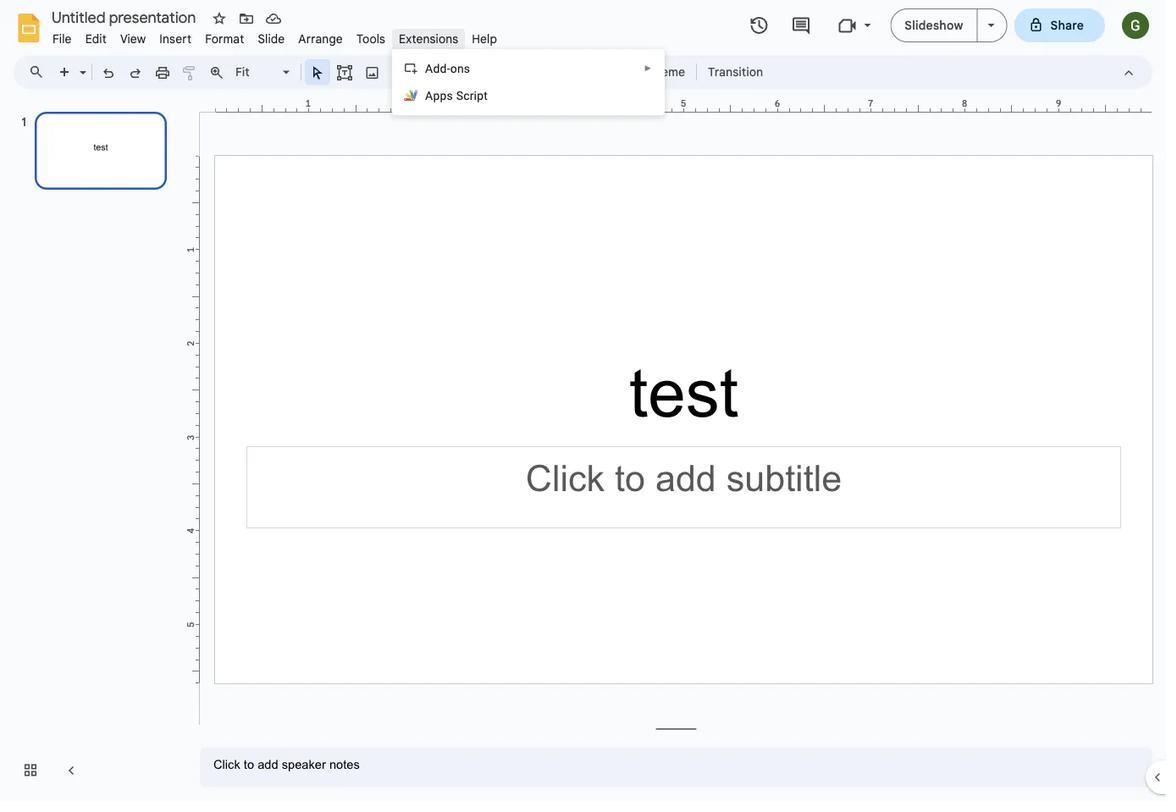 Task type: describe. For each thing, give the bounding box(es) containing it.
Menus field
[[21, 60, 58, 84]]

extensions menu item
[[392, 29, 465, 49]]

edit
[[85, 31, 107, 46]]

main toolbar
[[50, 59, 772, 85]]

new slide with layout image
[[75, 61, 86, 67]]

add-ons a element
[[425, 61, 476, 75]]

view menu item
[[113, 29, 153, 49]]

apps
[[425, 89, 453, 103]]

a
[[425, 61, 433, 75]]

application containing slideshow
[[0, 0, 1167, 802]]

format menu item
[[198, 29, 251, 49]]

Zoom text field
[[233, 60, 280, 84]]

help
[[472, 31, 497, 46]]

insert
[[160, 31, 192, 46]]

theme button
[[640, 59, 693, 85]]

share button
[[1015, 8, 1106, 42]]

a dd-ons
[[425, 61, 470, 75]]

apps script e element
[[425, 89, 493, 103]]

tools
[[357, 31, 386, 46]]

transition button
[[701, 59, 771, 85]]

dd-
[[433, 61, 450, 75]]

edit menu item
[[78, 29, 113, 49]]

menu bar inside menu bar banner
[[46, 22, 504, 50]]

help menu item
[[465, 29, 504, 49]]

apps script
[[425, 89, 488, 103]]



Task type: vqa. For each thing, say whether or not it's contained in the screenshot.
Drop on the top right of the page
no



Task type: locate. For each thing, give the bounding box(es) containing it.
arrange
[[299, 31, 343, 46]]

view
[[120, 31, 146, 46]]

menu containing a
[[392, 49, 665, 115]]

menu
[[392, 49, 665, 115]]

file
[[53, 31, 72, 46]]

navigation
[[0, 96, 186, 802]]

slide menu item
[[251, 29, 292, 49]]

shape image
[[392, 60, 411, 84]]

presentation options image
[[988, 24, 995, 27]]

menu bar
[[46, 22, 504, 50]]

format
[[205, 31, 244, 46]]

insert image image
[[363, 60, 383, 84]]

file menu item
[[46, 29, 78, 49]]

insert menu item
[[153, 29, 198, 49]]

Zoom field
[[230, 60, 297, 85]]

slideshow button
[[891, 8, 978, 42]]

share
[[1051, 18, 1085, 33]]

ons
[[450, 61, 470, 75]]

slide
[[258, 31, 285, 46]]

Star checkbox
[[208, 7, 231, 31]]

Rename text field
[[46, 7, 206, 27]]

arrange menu item
[[292, 29, 350, 49]]

menu bar containing file
[[46, 22, 504, 50]]

extensions
[[399, 31, 459, 46]]

application
[[0, 0, 1167, 802]]

slideshow
[[905, 18, 964, 33]]

►
[[644, 64, 652, 73]]

transition
[[708, 64, 764, 79]]

script
[[456, 89, 488, 103]]

theme
[[647, 64, 686, 79]]

tools menu item
[[350, 29, 392, 49]]

menu bar banner
[[0, 0, 1167, 802]]



